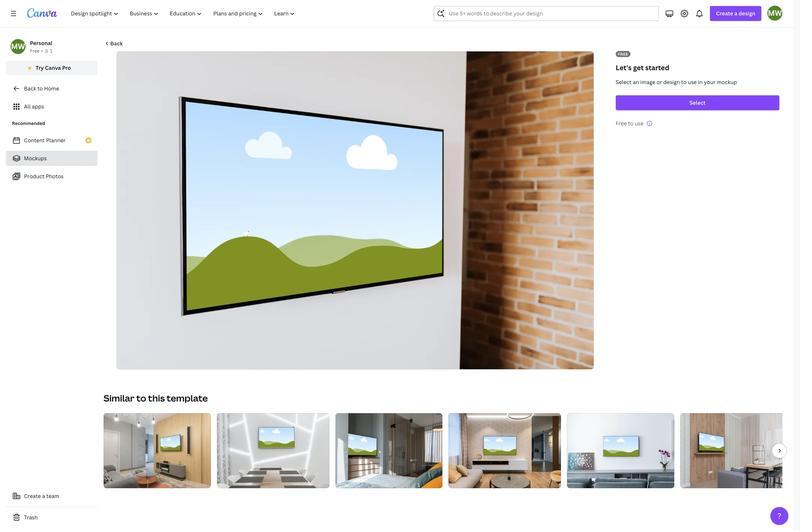 Task type: locate. For each thing, give the bounding box(es) containing it.
back for back
[[110, 40, 123, 47]]

photos
[[46, 173, 64, 180]]

1 vertical spatial use
[[635, 120, 644, 127]]

template
[[167, 392, 208, 404]]

create a design button
[[711, 6, 762, 21]]

0 vertical spatial design
[[739, 10, 756, 17]]

0 vertical spatial use
[[688, 78, 697, 86]]

to for back to home
[[37, 85, 43, 92]]

free
[[618, 51, 629, 57]]

select down in
[[690, 99, 706, 106]]

create inside create a team button
[[24, 493, 41, 500]]

select an image or design to use in your mockup
[[616, 78, 738, 86]]

1 horizontal spatial use
[[688, 78, 697, 86]]

free
[[30, 48, 40, 54], [616, 120, 627, 127]]

or
[[657, 78, 663, 86]]

None search field
[[434, 6, 660, 21]]

back inside back button
[[110, 40, 123, 47]]

image
[[641, 78, 656, 86]]

0 horizontal spatial back
[[24, 85, 36, 92]]

try
[[36, 64, 44, 71]]

0 vertical spatial a
[[735, 10, 738, 17]]

1 horizontal spatial design
[[739, 10, 756, 17]]

1 vertical spatial design
[[664, 78, 680, 86]]

pro
[[62, 64, 71, 71]]

content planner link
[[6, 133, 98, 148]]

0 horizontal spatial select
[[616, 78, 632, 86]]

0 vertical spatial maria williams image
[[768, 6, 783, 21]]

1 vertical spatial maria williams image
[[11, 39, 26, 54]]

0 vertical spatial back
[[110, 40, 123, 47]]

4 group from the left
[[449, 413, 561, 489]]

back
[[110, 40, 123, 47], [24, 85, 36, 92]]

maria williams image for maria williams element
[[11, 39, 26, 54]]

a inside create a design 'dropdown button'
[[735, 10, 738, 17]]

this
[[148, 392, 165, 404]]

create inside create a design 'dropdown button'
[[717, 10, 734, 17]]

select for select
[[690, 99, 706, 106]]

select
[[616, 78, 632, 86], [690, 99, 706, 106]]

0 vertical spatial create
[[717, 10, 734, 17]]

back for back to home
[[24, 85, 36, 92]]

trash link
[[6, 510, 98, 525]]

trash
[[24, 514, 38, 521]]

select button
[[616, 95, 780, 110]]

1 vertical spatial free
[[616, 120, 627, 127]]

create
[[717, 10, 734, 17], [24, 493, 41, 500]]

0 horizontal spatial a
[[42, 493, 45, 500]]

back inside back to home link
[[24, 85, 36, 92]]

design left the mw dropdown button on the right top
[[739, 10, 756, 17]]

design right the or
[[664, 78, 680, 86]]

mockup
[[717, 78, 738, 86]]

create a team button
[[6, 489, 98, 504]]

0 horizontal spatial use
[[635, 120, 644, 127]]

similar
[[104, 392, 135, 404]]

to
[[682, 78, 687, 86], [37, 85, 43, 92], [629, 120, 634, 127], [136, 392, 146, 404]]

1 horizontal spatial select
[[690, 99, 706, 106]]

0 vertical spatial free
[[30, 48, 40, 54]]

similar to this template
[[104, 392, 208, 404]]

free for free to use
[[616, 120, 627, 127]]

list
[[6, 133, 98, 184]]

a
[[735, 10, 738, 17], [42, 493, 45, 500]]

0 horizontal spatial maria williams image
[[11, 39, 26, 54]]

let's
[[616, 63, 632, 72]]

back to home link
[[6, 81, 98, 96]]

1 vertical spatial back
[[24, 85, 36, 92]]

select inside button
[[690, 99, 706, 106]]

use
[[688, 78, 697, 86], [635, 120, 644, 127]]

1 vertical spatial create
[[24, 493, 41, 500]]

all apps
[[24, 103, 44, 110]]

a inside create a team button
[[42, 493, 45, 500]]

1 horizontal spatial maria williams image
[[768, 6, 783, 21]]

team
[[46, 493, 59, 500]]

1 vertical spatial a
[[42, 493, 45, 500]]

list containing content planner
[[6, 133, 98, 184]]

1 horizontal spatial back
[[110, 40, 123, 47]]

create a design
[[717, 10, 756, 17]]

select left "an"
[[616, 78, 632, 86]]

1 horizontal spatial create
[[717, 10, 734, 17]]

1 vertical spatial select
[[690, 99, 706, 106]]

1 group from the left
[[104, 413, 211, 489]]

?
[[778, 511, 782, 522]]

let's get started
[[616, 63, 670, 72]]

0 horizontal spatial create
[[24, 493, 41, 500]]

maria williams image
[[768, 6, 783, 21], [11, 39, 26, 54]]

mw button
[[768, 6, 783, 21]]

design
[[739, 10, 756, 17], [664, 78, 680, 86]]

group
[[104, 413, 211, 489], [217, 413, 330, 489], [336, 413, 443, 489], [449, 413, 561, 489], [567, 413, 675, 489], [681, 413, 788, 489]]

0 horizontal spatial free
[[30, 48, 40, 54]]

0 vertical spatial select
[[616, 78, 632, 86]]

Search search field
[[449, 6, 645, 21]]

1 horizontal spatial a
[[735, 10, 738, 17]]

your
[[705, 78, 716, 86]]

1
[[50, 48, 52, 54]]

1 horizontal spatial free
[[616, 120, 627, 127]]



Task type: describe. For each thing, give the bounding box(es) containing it.
mockups link
[[6, 151, 98, 166]]

in
[[699, 78, 703, 86]]

top level navigation element
[[66, 6, 302, 21]]

home
[[44, 85, 59, 92]]

free •
[[30, 48, 43, 54]]

create a team
[[24, 493, 59, 500]]

to for free to use
[[629, 120, 634, 127]]

? button
[[771, 507, 789, 525]]

free for free •
[[30, 48, 40, 54]]

canva
[[45, 64, 61, 71]]

design inside 'dropdown button'
[[739, 10, 756, 17]]

an
[[633, 78, 640, 86]]

product photos link
[[6, 169, 98, 184]]

content
[[24, 137, 45, 144]]

•
[[41, 48, 43, 54]]

recommended
[[12, 120, 45, 127]]

product
[[24, 173, 44, 180]]

try canva pro button
[[6, 61, 98, 75]]

maria williams image for the mw dropdown button on the right top
[[768, 6, 783, 21]]

create for create a team
[[24, 493, 41, 500]]

back button
[[104, 36, 123, 51]]

6 group from the left
[[681, 413, 788, 489]]

planner
[[46, 137, 66, 144]]

free to use
[[616, 120, 644, 127]]

content planner
[[24, 137, 66, 144]]

mockups
[[24, 155, 47, 162]]

maria williams element
[[11, 39, 26, 54]]

product photos
[[24, 173, 64, 180]]

back to home
[[24, 85, 59, 92]]

to for similar to this template
[[136, 392, 146, 404]]

started
[[646, 63, 670, 72]]

3 group from the left
[[336, 413, 443, 489]]

a for design
[[735, 10, 738, 17]]

all
[[24, 103, 31, 110]]

try canva pro
[[36, 64, 71, 71]]

create for create a design
[[717, 10, 734, 17]]

5 group from the left
[[567, 413, 675, 489]]

personal
[[30, 39, 52, 47]]

a for team
[[42, 493, 45, 500]]

apps
[[32, 103, 44, 110]]

2 group from the left
[[217, 413, 330, 489]]

select for select an image or design to use in your mockup
[[616, 78, 632, 86]]

0 horizontal spatial design
[[664, 78, 680, 86]]

all apps link
[[6, 99, 98, 114]]

get
[[634, 63, 644, 72]]

maria williams image
[[768, 6, 783, 21]]



Task type: vqa. For each thing, say whether or not it's contained in the screenshot.
100%
no



